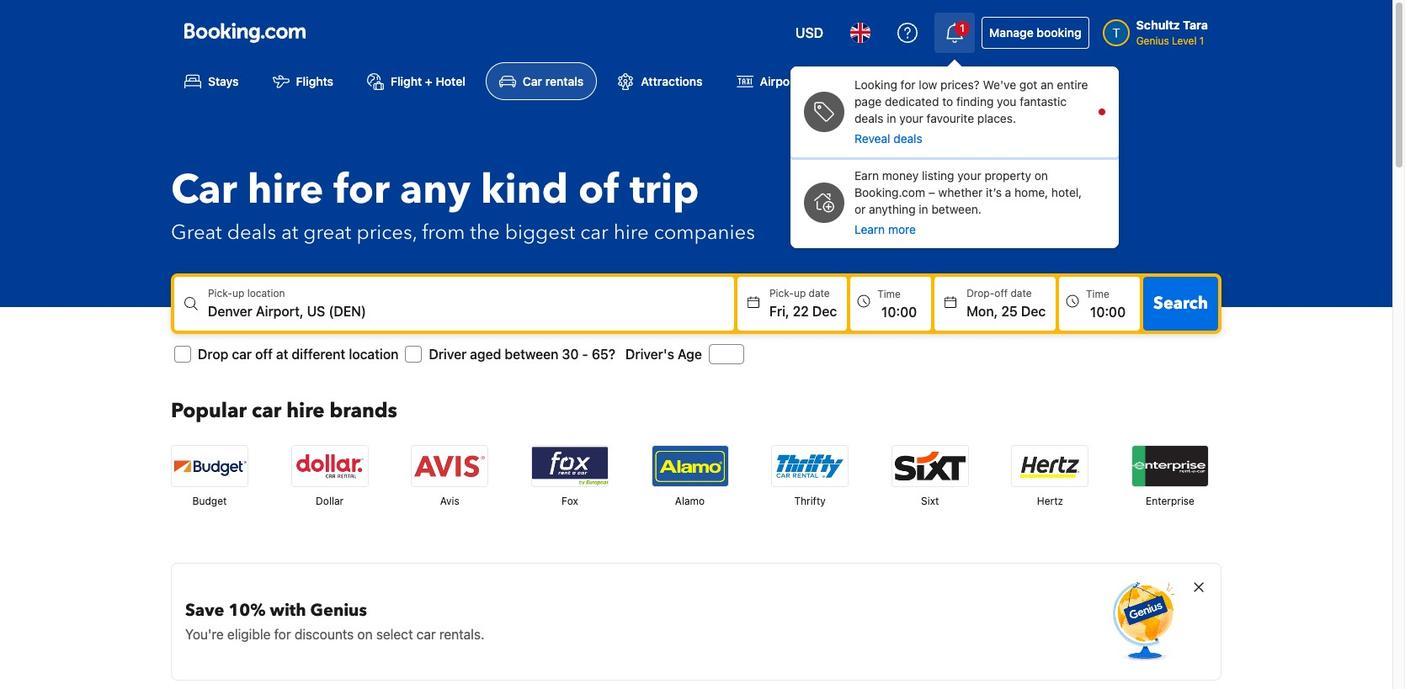 Task type: describe. For each thing, give the bounding box(es) containing it.
car for hire
[[171, 163, 237, 218]]

anything
[[869, 202, 916, 216]]

between
[[505, 347, 559, 362]]

drop-
[[967, 287, 995, 300]]

drop-off date mon, 25 dec
[[967, 287, 1046, 319]]

stays link
[[171, 62, 252, 100]]

eligible
[[227, 628, 271, 643]]

great
[[171, 219, 222, 247]]

fantastic
[[1020, 94, 1067, 109]]

great
[[303, 219, 352, 247]]

learn
[[855, 222, 885, 237]]

or
[[855, 202, 866, 216]]

taxis
[[802, 74, 829, 89]]

save 10% with genius you're eligible for discounts on select car rentals.
[[185, 600, 485, 643]]

of
[[579, 163, 620, 218]]

+
[[425, 74, 433, 89]]

dec for fri, 22 dec
[[813, 304, 837, 319]]

schultz tara genius level 1
[[1137, 18, 1208, 47]]

flights
[[296, 74, 334, 89]]

-
[[582, 347, 589, 362]]

1 vertical spatial hire
[[614, 219, 649, 247]]

dollar
[[316, 495, 344, 508]]

off inside drop-off date mon, 25 dec
[[995, 287, 1008, 300]]

pick-up date fri, 22 dec
[[770, 287, 837, 319]]

any
[[400, 163, 471, 218]]

you
[[997, 94, 1017, 109]]

manage
[[990, 25, 1034, 40]]

manage booking link
[[982, 17, 1089, 49]]

whether
[[939, 185, 983, 200]]

22
[[793, 304, 809, 319]]

it's
[[986, 185, 1002, 200]]

hotel
[[436, 74, 466, 89]]

your inside 'earn money listing your property on booking.com – whether it's a home, hotel, or anything in between. learn more'
[[958, 168, 982, 183]]

1 vertical spatial off
[[255, 347, 273, 362]]

an
[[1041, 77, 1054, 92]]

1 vertical spatial location
[[349, 347, 399, 362]]

driver's age
[[626, 347, 702, 362]]

fox
[[562, 495, 578, 508]]

age
[[678, 347, 702, 362]]

booking.com
[[855, 185, 926, 200]]

with
[[270, 600, 306, 623]]

car rentals link
[[486, 62, 597, 100]]

25
[[1002, 304, 1018, 319]]

looking for low prices? we've got an entire page dedicated to finding you fantastic deals in your favourite places. reveal deals
[[855, 77, 1088, 146]]

0 vertical spatial hire
[[247, 163, 324, 218]]

pick- for pick-up location
[[208, 287, 232, 300]]

up for pick-up location
[[232, 287, 244, 300]]

listing
[[922, 168, 955, 183]]

drop
[[198, 347, 228, 362]]

money
[[882, 168, 919, 183]]

1 button
[[935, 13, 975, 53]]

prices,
[[357, 219, 417, 247]]

enterprise logo image
[[1133, 447, 1208, 487]]

dedicated
[[885, 94, 939, 109]]

select
[[376, 628, 413, 643]]

2 horizontal spatial deals
[[894, 131, 923, 146]]

schultz
[[1137, 18, 1180, 32]]

Driver's Age number field
[[709, 345, 744, 365]]

finding
[[957, 94, 994, 109]]

alamo
[[675, 495, 705, 508]]

alamo logo image
[[652, 447, 728, 487]]

car right popular
[[252, 398, 281, 426]]

0 horizontal spatial location
[[247, 287, 285, 300]]

for inside car hire for any kind of trip great deals at great prices, from the biggest car hire companies
[[334, 163, 390, 218]]

–
[[929, 185, 935, 200]]

attractions link
[[604, 62, 716, 100]]

brands
[[330, 398, 397, 426]]

thrifty logo image
[[772, 447, 848, 487]]

manage booking
[[990, 25, 1082, 40]]

hotel,
[[1052, 185, 1082, 200]]

page
[[855, 94, 882, 109]]

pick- for pick-up date fri, 22 dec
[[770, 287, 794, 300]]

car for rentals
[[523, 74, 542, 89]]

attractions
[[641, 74, 703, 89]]

booking
[[1037, 25, 1082, 40]]

sixt
[[921, 495, 939, 508]]

places.
[[978, 111, 1016, 125]]

avis
[[440, 495, 460, 508]]

rentals.
[[439, 628, 485, 643]]

up for pick-up date fri, 22 dec
[[794, 287, 806, 300]]

mon,
[[967, 304, 998, 319]]

more
[[888, 222, 916, 237]]

the
[[470, 219, 500, 247]]

flight + hotel link
[[354, 62, 479, 100]]

discounts
[[295, 628, 354, 643]]

got
[[1020, 77, 1038, 92]]

home,
[[1015, 185, 1049, 200]]

budget
[[193, 495, 227, 508]]



Task type: locate. For each thing, give the bounding box(es) containing it.
genius inside "save 10% with genius you're eligible for discounts on select car rentals."
[[310, 600, 367, 623]]

date
[[809, 287, 830, 300], [1011, 287, 1032, 300]]

0 horizontal spatial genius
[[310, 600, 367, 623]]

airport
[[760, 74, 799, 89]]

dec
[[813, 304, 837, 319], [1021, 304, 1046, 319]]

deals right great
[[227, 219, 276, 247]]

10%
[[229, 600, 266, 623]]

car hire for any kind of trip great deals at great prices, from the biggest car hire companies
[[171, 163, 755, 247]]

1 left manage
[[960, 22, 965, 35]]

car inside car hire for any kind of trip great deals at great prices, from the biggest car hire companies
[[171, 163, 237, 218]]

1 vertical spatial genius
[[310, 600, 367, 623]]

up
[[232, 287, 244, 300], [794, 287, 806, 300]]

hire down drop car off at different location
[[287, 398, 325, 426]]

2 pick- from the left
[[770, 287, 794, 300]]

earn money listing your property on booking.com – whether it's a home, hotel, or anything in between. learn more
[[855, 168, 1082, 237]]

deals inside car hire for any kind of trip great deals at great prices, from the biggest car hire companies
[[227, 219, 276, 247]]

location up drop car off at different location
[[247, 287, 285, 300]]

0 horizontal spatial off
[[255, 347, 273, 362]]

0 vertical spatial at
[[281, 219, 298, 247]]

for down with
[[274, 628, 291, 643]]

1 horizontal spatial 1
[[1200, 35, 1205, 47]]

deals
[[855, 111, 884, 125], [894, 131, 923, 146], [227, 219, 276, 247]]

trip
[[630, 163, 699, 218]]

dec inside drop-off date mon, 25 dec
[[1021, 304, 1046, 319]]

date up 22
[[809, 287, 830, 300]]

1 inside schultz tara genius level 1
[[1200, 35, 1205, 47]]

off right drop
[[255, 347, 273, 362]]

1 vertical spatial on
[[357, 628, 373, 643]]

biggest
[[505, 219, 575, 247]]

rentals
[[546, 74, 584, 89]]

1 horizontal spatial off
[[995, 287, 1008, 300]]

on inside "save 10% with genius you're eligible for discounts on select car rentals."
[[357, 628, 373, 643]]

1 horizontal spatial car
[[523, 74, 542, 89]]

date up 25
[[1011, 287, 1032, 300]]

dec right 25
[[1021, 304, 1046, 319]]

1 up from the left
[[232, 287, 244, 300]]

booking.com online hotel reservations image
[[184, 23, 306, 43]]

date inside pick-up date fri, 22 dec
[[809, 287, 830, 300]]

in for your
[[887, 111, 897, 125]]

tara
[[1183, 18, 1208, 32]]

date for 25
[[1011, 287, 1032, 300]]

driver aged between 30 - 65?
[[429, 347, 616, 362]]

genius
[[1137, 35, 1170, 47], [310, 600, 367, 623]]

in for between.
[[919, 202, 929, 216]]

car up great
[[171, 163, 237, 218]]

entire
[[1057, 77, 1088, 92]]

0 horizontal spatial 1
[[960, 22, 965, 35]]

airport taxis link
[[723, 62, 842, 100]]

for up prices,
[[334, 163, 390, 218]]

date inside drop-off date mon, 25 dec
[[1011, 287, 1032, 300]]

flight + hotel
[[391, 74, 466, 89]]

0 vertical spatial in
[[887, 111, 897, 125]]

we've
[[983, 77, 1017, 92]]

1 date from the left
[[809, 287, 830, 300]]

1 horizontal spatial dec
[[1021, 304, 1046, 319]]

0 vertical spatial on
[[1035, 168, 1048, 183]]

fox logo image
[[532, 447, 608, 487]]

at inside car hire for any kind of trip great deals at great prices, from the biggest car hire companies
[[281, 219, 298, 247]]

0 vertical spatial for
[[901, 77, 916, 92]]

2 horizontal spatial for
[[901, 77, 916, 92]]

1 inside button
[[960, 22, 965, 35]]

1 vertical spatial in
[[919, 202, 929, 216]]

location
[[247, 287, 285, 300], [349, 347, 399, 362]]

flights link
[[259, 62, 347, 100]]

in inside looking for low prices? we've got an entire page dedicated to finding you fantastic deals in your favourite places. reveal deals
[[887, 111, 897, 125]]

0 vertical spatial car
[[523, 74, 542, 89]]

2 vertical spatial for
[[274, 628, 291, 643]]

dec for mon, 25 dec
[[1021, 304, 1046, 319]]

1 vertical spatial deals
[[894, 131, 923, 146]]

avis logo image
[[412, 447, 488, 487]]

date for 22
[[809, 287, 830, 300]]

usd
[[796, 25, 824, 40]]

on inside 'earn money listing your property on booking.com – whether it's a home, hotel, or anything in between. learn more'
[[1035, 168, 1048, 183]]

in
[[887, 111, 897, 125], [919, 202, 929, 216]]

2 vertical spatial deals
[[227, 219, 276, 247]]

1 vertical spatial car
[[171, 163, 237, 218]]

1
[[960, 22, 965, 35], [1200, 35, 1205, 47]]

1 horizontal spatial genius
[[1137, 35, 1170, 47]]

0 horizontal spatial date
[[809, 287, 830, 300]]

your
[[900, 111, 924, 125], [958, 168, 982, 183]]

0 horizontal spatial in
[[887, 111, 897, 125]]

aged
[[470, 347, 501, 362]]

1 horizontal spatial deals
[[855, 111, 884, 125]]

0 horizontal spatial deals
[[227, 219, 276, 247]]

pick-up location
[[208, 287, 285, 300]]

for inside looking for low prices? we've got an entire page dedicated to finding you fantastic deals in your favourite places. reveal deals
[[901, 77, 916, 92]]

1 down tara
[[1200, 35, 1205, 47]]

1 horizontal spatial in
[[919, 202, 929, 216]]

at left different on the bottom left of the page
[[276, 347, 288, 362]]

deals right reveal
[[894, 131, 923, 146]]

prices?
[[941, 77, 980, 92]]

0 vertical spatial deals
[[855, 111, 884, 125]]

reveal
[[855, 131, 891, 146]]

1 vertical spatial your
[[958, 168, 982, 183]]

hire
[[247, 163, 324, 218], [614, 219, 649, 247], [287, 398, 325, 426]]

car down of at the top of the page
[[580, 219, 609, 247]]

deals down page at the top of the page
[[855, 111, 884, 125]]

car inside "save 10% with genius you're eligible for discounts on select car rentals."
[[417, 628, 436, 643]]

1 horizontal spatial your
[[958, 168, 982, 183]]

looking
[[855, 77, 898, 92]]

car rentals
[[523, 74, 584, 89]]

at left "great"
[[281, 219, 298, 247]]

search button
[[1144, 277, 1219, 331]]

1 horizontal spatial on
[[1035, 168, 1048, 183]]

genius down schultz
[[1137, 35, 1170, 47]]

car left rentals
[[523, 74, 542, 89]]

off up 25
[[995, 287, 1008, 300]]

0 horizontal spatial pick-
[[208, 287, 232, 300]]

up inside pick-up date fri, 22 dec
[[794, 287, 806, 300]]

Pick-up location field
[[208, 302, 734, 322]]

your down dedicated
[[900, 111, 924, 125]]

flight
[[391, 74, 422, 89]]

for inside "save 10% with genius you're eligible for discounts on select car rentals."
[[274, 628, 291, 643]]

30
[[562, 347, 579, 362]]

genius inside schultz tara genius level 1
[[1137, 35, 1170, 47]]

sixt logo image
[[892, 447, 968, 487]]

your up the whether
[[958, 168, 982, 183]]

level
[[1172, 35, 1197, 47]]

in right the anything
[[919, 202, 929, 216]]

at
[[281, 219, 298, 247], [276, 347, 288, 362]]

1 horizontal spatial up
[[794, 287, 806, 300]]

car
[[580, 219, 609, 247], [232, 347, 252, 362], [252, 398, 281, 426], [417, 628, 436, 643]]

genius up discounts
[[310, 600, 367, 623]]

different
[[292, 347, 346, 362]]

on up home, on the right top of the page
[[1035, 168, 1048, 183]]

car right drop
[[232, 347, 252, 362]]

favourite
[[927, 111, 974, 125]]

search
[[1154, 292, 1208, 315]]

fri,
[[770, 304, 790, 319]]

pick- up 'fri,'
[[770, 287, 794, 300]]

1 horizontal spatial for
[[334, 163, 390, 218]]

0 horizontal spatial your
[[900, 111, 924, 125]]

your inside looking for low prices? we've got an entire page dedicated to finding you fantastic deals in your favourite places. reveal deals
[[900, 111, 924, 125]]

off
[[995, 287, 1008, 300], [255, 347, 273, 362]]

2 vertical spatial hire
[[287, 398, 325, 426]]

popular car hire brands
[[171, 398, 397, 426]]

2 dec from the left
[[1021, 304, 1046, 319]]

2 up from the left
[[794, 287, 806, 300]]

driver
[[429, 347, 467, 362]]

1 vertical spatial at
[[276, 347, 288, 362]]

0 horizontal spatial up
[[232, 287, 244, 300]]

drop car off at different location
[[198, 347, 399, 362]]

in inside 'earn money listing your property on booking.com – whether it's a home, hotel, or anything in between. learn more'
[[919, 202, 929, 216]]

save
[[185, 600, 224, 623]]

2 date from the left
[[1011, 287, 1032, 300]]

hire down of at the top of the page
[[614, 219, 649, 247]]

enterprise
[[1146, 495, 1195, 508]]

0 horizontal spatial on
[[357, 628, 373, 643]]

usd button
[[786, 13, 834, 53]]

in down dedicated
[[887, 111, 897, 125]]

hertz
[[1037, 495, 1064, 508]]

car right select
[[417, 628, 436, 643]]

low
[[919, 77, 938, 92]]

budget logo image
[[172, 447, 248, 487]]

a
[[1005, 185, 1012, 200]]

hertz logo image
[[1013, 447, 1088, 487]]

on left select
[[357, 628, 373, 643]]

companies
[[654, 219, 755, 247]]

dec inside pick-up date fri, 22 dec
[[813, 304, 837, 319]]

1 vertical spatial for
[[334, 163, 390, 218]]

location right different on the bottom left of the page
[[349, 347, 399, 362]]

1 pick- from the left
[[208, 287, 232, 300]]

hire up "great"
[[247, 163, 324, 218]]

0 vertical spatial location
[[247, 287, 285, 300]]

dec right 22
[[813, 304, 837, 319]]

property
[[985, 168, 1032, 183]]

pick- inside pick-up date fri, 22 dec
[[770, 287, 794, 300]]

65?
[[592, 347, 616, 362]]

driver's
[[626, 347, 674, 362]]

thrifty
[[794, 495, 826, 508]]

0 horizontal spatial for
[[274, 628, 291, 643]]

between.
[[932, 202, 982, 216]]

1 dec from the left
[[813, 304, 837, 319]]

car inside car hire for any kind of trip great deals at great prices, from the biggest car hire companies
[[580, 219, 609, 247]]

stays
[[208, 74, 239, 89]]

airport taxis
[[760, 74, 829, 89]]

for up dedicated
[[901, 77, 916, 92]]

pick-
[[208, 287, 232, 300], [770, 287, 794, 300]]

0 vertical spatial off
[[995, 287, 1008, 300]]

from
[[422, 219, 465, 247]]

car
[[523, 74, 542, 89], [171, 163, 237, 218]]

0 horizontal spatial car
[[171, 163, 237, 218]]

1 horizontal spatial pick-
[[770, 287, 794, 300]]

0 vertical spatial genius
[[1137, 35, 1170, 47]]

0 horizontal spatial dec
[[813, 304, 837, 319]]

pick- up drop
[[208, 287, 232, 300]]

0 vertical spatial your
[[900, 111, 924, 125]]

1 horizontal spatial date
[[1011, 287, 1032, 300]]

1 horizontal spatial location
[[349, 347, 399, 362]]

dollar logo image
[[292, 447, 368, 487]]



Task type: vqa. For each thing, say whether or not it's contained in the screenshot.
'for'
yes



